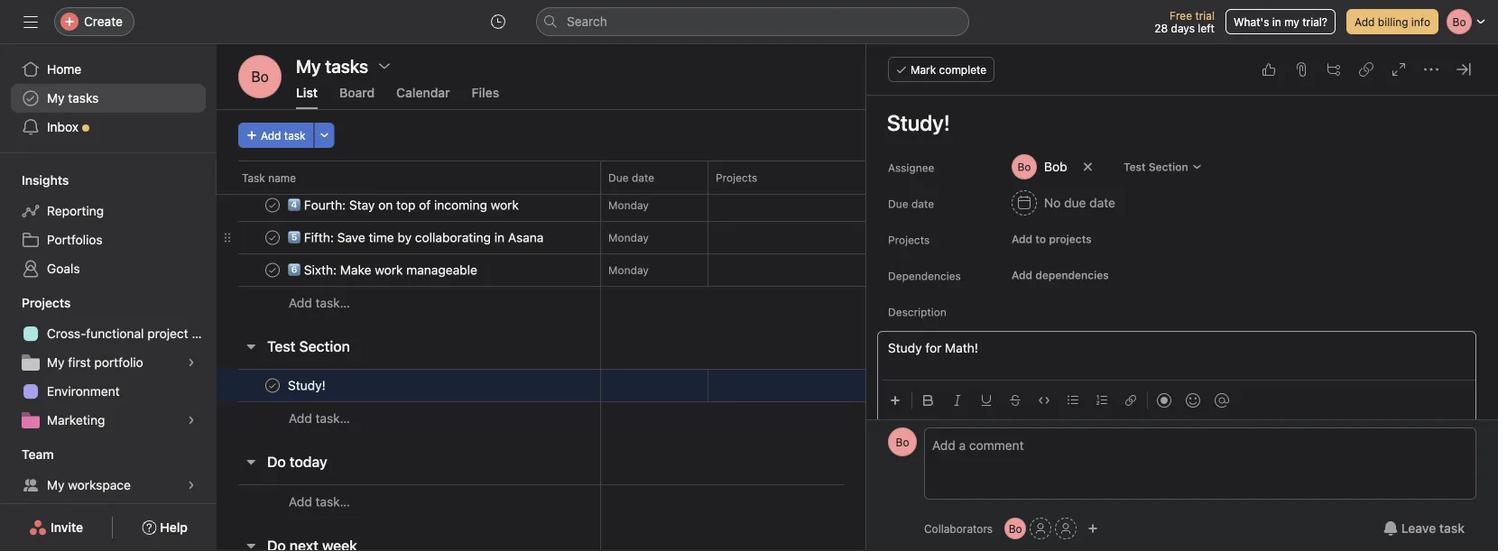 Task type: describe. For each thing, give the bounding box(es) containing it.
teams element
[[0, 439, 217, 504]]

mark
[[911, 63, 936, 76]]

add to projects
[[1012, 233, 1092, 246]]

add dependencies button
[[1004, 263, 1117, 288]]

calendar link
[[396, 85, 450, 109]]

monday for 5️⃣ fifth: save time by collaborating in asana cell
[[608, 232, 649, 244]]

environment link
[[11, 377, 206, 406]]

info
[[1412, 15, 1431, 28]]

projects inside 'dropdown button'
[[22, 296, 71, 311]]

task… for 3rd add task… 'row' from the top of the page
[[316, 495, 350, 510]]

bob button
[[1004, 151, 1076, 183]]

header recently assigned tree grid
[[217, 0, 1223, 320]]

create
[[84, 14, 123, 29]]

0 likes. click to like this task image
[[1262, 62, 1277, 77]]

mark complete
[[911, 63, 987, 76]]

left
[[1198, 22, 1215, 34]]

my first portfolio link
[[11, 348, 206, 377]]

projects inside row
[[716, 172, 758, 184]]

0 horizontal spatial date
[[632, 172, 655, 184]]

add task… button for 1st add task… 'row' from the top of the page
[[289, 293, 350, 313]]

what's in my trial?
[[1234, 15, 1328, 28]]

add task
[[261, 129, 306, 142]]

cross-functional project plan
[[47, 326, 217, 341]]

due date inside study! dialog
[[888, 198, 934, 210]]

my for my workspace
[[47, 478, 65, 493]]

study
[[888, 341, 922, 356]]

numbered list image
[[1097, 395, 1108, 406]]

add subtask image
[[1327, 62, 1342, 77]]

placeholderusericon image for 4️⃣ fourth: stay on top of incoming work cell
[[1054, 200, 1064, 211]]

add task… for 3rd add task… 'row' from the top of the page add task… button
[[289, 495, 350, 510]]

completed image for 5️⃣ fifth: save time by collaborating in asana text box
[[262, 227, 283, 249]]

2 monday row from the top
[[217, 221, 1223, 255]]

3 monday row from the top
[[217, 254, 1223, 287]]

leave task button
[[1372, 513, 1477, 545]]

28
[[1155, 22, 1168, 34]]

attachments: add a file to this task, study! image
[[1295, 62, 1309, 77]]

portfolio
[[94, 355, 143, 370]]

toolbar inside study! dialog
[[883, 380, 1477, 421]]

what's
[[1234, 15, 1270, 28]]

projects inside main content
[[888, 234, 930, 246]]

add inside header recently assigned tree grid
[[289, 296, 312, 311]]

4️⃣ fourth: stay on top of incoming work cell
[[217, 189, 601, 222]]

my workspace link
[[11, 471, 206, 500]]

remove assignee image
[[1083, 162, 1094, 172]]

bo for the middle bo button
[[896, 436, 910, 449]]

section inside button
[[299, 338, 350, 355]]

files link
[[472, 85, 499, 109]]

underline image
[[981, 395, 992, 406]]

record a video image
[[1157, 394, 1172, 408]]

my first portfolio
[[47, 355, 143, 370]]

full screen image
[[1392, 62, 1407, 77]]

help button
[[130, 512, 199, 544]]

bob
[[1045, 159, 1068, 174]]

add to projects button
[[1004, 227, 1100, 252]]

do today button
[[267, 446, 327, 478]]

cross-
[[47, 326, 86, 341]]

completed image
[[262, 195, 283, 216]]

board
[[339, 85, 375, 100]]

due
[[1065, 195, 1086, 210]]

marketing
[[47, 413, 105, 428]]

5️⃣ Fifth: Save time by collaborating in Asana text field
[[284, 229, 549, 247]]

days
[[1171, 22, 1195, 34]]

my tasks
[[296, 55, 368, 76]]

placeholderusericon image for 5️⃣ fifth: save time by collaborating in asana cell
[[1054, 232, 1064, 243]]

1 collapse task list for this section image from the top
[[244, 339, 258, 354]]

do today
[[267, 454, 327, 471]]

0 vertical spatial due date
[[608, 172, 655, 184]]

Task Name text field
[[876, 102, 1477, 144]]

due inside row
[[608, 172, 629, 184]]

list
[[296, 85, 318, 100]]

study! cell
[[217, 369, 601, 403]]

task name
[[242, 172, 296, 184]]

trial
[[1196, 9, 1215, 22]]

collapse task list for this section image
[[244, 455, 258, 469]]

no due date
[[1045, 195, 1116, 210]]

insert an object image
[[890, 395, 901, 406]]

1 vertical spatial test section
[[267, 338, 350, 355]]

insights button
[[0, 172, 69, 190]]

plan
[[192, 326, 217, 341]]

complete
[[939, 63, 987, 76]]

due inside main content
[[888, 198, 909, 210]]

add billing info button
[[1347, 9, 1439, 34]]

goals
[[47, 261, 80, 276]]

add a task to this section image
[[359, 339, 374, 354]]

reporting link
[[11, 197, 206, 226]]

bo for the right bo button
[[1009, 523, 1023, 535]]

math!
[[945, 341, 979, 356]]

task name column header
[[238, 161, 606, 194]]

1 horizontal spatial bo button
[[888, 428, 917, 457]]

more actions for this task image
[[1425, 62, 1439, 77]]

name
[[268, 172, 296, 184]]

search button
[[536, 7, 970, 36]]

leave
[[1402, 521, 1437, 536]]

functional
[[86, 326, 144, 341]]

my for my first portfolio
[[47, 355, 65, 370]]

billing
[[1378, 15, 1409, 28]]

invite button
[[17, 512, 95, 544]]

1 horizontal spatial date
[[912, 198, 934, 210]]

add task… button for 3rd add task… 'row' from the top of the page
[[289, 492, 350, 512]]

completed checkbox for 4️⃣ fourth: stay on top of incoming work text box
[[262, 195, 283, 216]]

my
[[1285, 15, 1300, 28]]

marketing link
[[11, 406, 206, 435]]

2 add task… row from the top
[[217, 402, 1223, 435]]

see details, marketing image
[[186, 415, 197, 426]]

free
[[1170, 9, 1193, 22]]

to
[[1036, 233, 1046, 246]]

row containing task name
[[217, 161, 1223, 194]]

bold image
[[924, 395, 934, 406]]

1 monday row from the top
[[217, 189, 1223, 222]]

task for add task
[[284, 129, 306, 142]]

what's in my trial? button
[[1226, 9, 1336, 34]]

more actions image
[[319, 130, 330, 141]]

5️⃣ fifth: save time by collaborating in asana cell
[[217, 221, 601, 255]]

task… for 2nd add task… 'row' from the bottom
[[316, 411, 350, 426]]

projects button
[[0, 294, 71, 312]]

tasks
[[68, 91, 99, 106]]

no due date button
[[1004, 187, 1124, 219]]

Study! text field
[[284, 377, 331, 395]]

my workspace
[[47, 478, 131, 493]]

completed checkbox for "6️⃣ sixth: make work manageable" text box at the left of the page
[[262, 260, 283, 281]]

reporting
[[47, 204, 104, 218]]

4️⃣ Fourth: Stay on top of incoming work text field
[[284, 196, 524, 214]]

add down do today button
[[289, 495, 312, 510]]

list link
[[296, 85, 318, 109]]

placeholderusericon image for study! cell
[[1054, 381, 1064, 391]]

dependencies
[[1036, 269, 1109, 282]]



Task type: vqa. For each thing, say whether or not it's contained in the screenshot.
Mark complete Image for EAT SNACKS cell
no



Task type: locate. For each thing, give the bounding box(es) containing it.
1 vertical spatial task
[[1440, 521, 1465, 536]]

files
[[472, 85, 499, 100]]

1 horizontal spatial projects
[[716, 172, 758, 184]]

insights
[[22, 173, 69, 188]]

1 placeholderusericon image from the top
[[1054, 37, 1064, 48]]

insights element
[[0, 164, 217, 287]]

3 my from the top
[[47, 478, 65, 493]]

0 vertical spatial section
[[1149, 161, 1189, 173]]

add task… button inside header recently assigned tree grid
[[289, 293, 350, 313]]

collapse task list for this section image down collapse task list for this section icon
[[244, 539, 258, 552]]

add task… inside header recently assigned tree grid
[[289, 296, 350, 311]]

2 task… from the top
[[316, 411, 350, 426]]

section down study! text field
[[1149, 161, 1189, 173]]

add task… up test section button
[[289, 296, 350, 311]]

collapse task list for this section image right plan
[[244, 339, 258, 354]]

header test section tree grid
[[217, 369, 1223, 435]]

2 monday from the top
[[608, 232, 649, 244]]

1 add task… from the top
[[289, 296, 350, 311]]

0 vertical spatial projects
[[716, 172, 758, 184]]

study! dialog
[[867, 44, 1499, 552]]

add
[[1355, 15, 1375, 28], [261, 129, 281, 142], [1012, 233, 1033, 246], [1012, 269, 1033, 282], [289, 296, 312, 311], [289, 411, 312, 426], [289, 495, 312, 510]]

free trial 28 days left
[[1155, 9, 1215, 34]]

cross-functional project plan link
[[11, 320, 217, 348]]

add task… down 'study!' text box
[[289, 411, 350, 426]]

main content containing bob
[[868, 51, 1477, 552]]

my left first
[[47, 355, 65, 370]]

monday for 4️⃣ fourth: stay on top of incoming work cell
[[608, 199, 649, 212]]

task… inside header recently assigned tree grid
[[316, 296, 350, 311]]

bo button right collaborators
[[1005, 518, 1027, 540]]

3 monday from the top
[[608, 264, 649, 277]]

1 vertical spatial add task… row
[[217, 402, 1223, 435]]

3 task… from the top
[[316, 495, 350, 510]]

project
[[147, 326, 188, 341]]

1 horizontal spatial section
[[1149, 161, 1189, 173]]

row
[[217, 161, 1223, 194], [217, 369, 1223, 403]]

add task… button inside header test section tree grid
[[289, 409, 350, 429]]

completed checkbox down task name
[[262, 195, 283, 216]]

test section button
[[1116, 154, 1211, 180]]

dependencies
[[888, 270, 961, 283]]

completed image inside 5️⃣ fifth: save time by collaborating in asana cell
[[262, 227, 283, 249]]

add up task name
[[261, 129, 281, 142]]

2 vertical spatial completed image
[[262, 375, 283, 397]]

completed checkbox inside 5️⃣ fifth: save time by collaborating in asana cell
[[262, 227, 283, 249]]

1 my from the top
[[47, 91, 65, 106]]

0 vertical spatial bo
[[251, 68, 269, 85]]

6️⃣ Sixth: Make work manageable text field
[[284, 261, 483, 279]]

add task… button for 2nd add task… 'row' from the bottom
[[289, 409, 350, 429]]

0 vertical spatial bo button
[[238, 55, 282, 98]]

add down 'study!' text box
[[289, 411, 312, 426]]

invite
[[51, 520, 83, 535]]

0 vertical spatial row
[[217, 161, 1223, 194]]

task left more actions icon
[[284, 129, 306, 142]]

1 horizontal spatial task
[[1440, 521, 1465, 536]]

placeholderusericon image
[[1054, 37, 1064, 48], [1054, 167, 1064, 178], [1054, 200, 1064, 211], [1054, 232, 1064, 243], [1054, 265, 1064, 276], [1054, 381, 1064, 391]]

calendar
[[396, 85, 450, 100]]

task
[[284, 129, 306, 142], [1440, 521, 1465, 536]]

team
[[22, 447, 54, 462]]

add task… button down 'study!' text box
[[289, 409, 350, 429]]

1 add task… button from the top
[[289, 293, 350, 313]]

for
[[926, 341, 942, 356]]

add task… row
[[217, 286, 1223, 320], [217, 402, 1223, 435], [217, 485, 1223, 519]]

add dependencies
[[1012, 269, 1109, 282]]

bo button
[[238, 55, 282, 98], [888, 428, 917, 457], [1005, 518, 1027, 540]]

bo for top bo button
[[251, 68, 269, 85]]

completed checkbox for 5️⃣ fifth: save time by collaborating in asana text box
[[262, 227, 283, 249]]

section
[[1149, 161, 1189, 173], [299, 338, 350, 355]]

bo
[[251, 68, 269, 85], [896, 436, 910, 449], [1009, 523, 1023, 535]]

bo down "insert an object" icon
[[896, 436, 910, 449]]

0 vertical spatial add task… button
[[289, 293, 350, 313]]

0 vertical spatial completed image
[[262, 227, 283, 249]]

2 placeholderusericon image from the top
[[1054, 167, 1064, 178]]

emoji image
[[1186, 394, 1201, 408]]

my
[[47, 91, 65, 106], [47, 355, 65, 370], [47, 478, 65, 493]]

1 vertical spatial completed checkbox
[[262, 375, 283, 397]]

2 add task… button from the top
[[289, 409, 350, 429]]

0 vertical spatial test
[[1124, 161, 1146, 173]]

search list box
[[536, 7, 970, 36]]

Completed checkbox
[[262, 227, 283, 249], [262, 260, 283, 281]]

bo left list
[[251, 68, 269, 85]]

1 vertical spatial completed checkbox
[[262, 260, 283, 281]]

my left tasks
[[47, 91, 65, 106]]

completed checkbox inside 4️⃣ fourth: stay on top of incoming work cell
[[262, 195, 283, 216]]

1 horizontal spatial due
[[888, 198, 909, 210]]

link image
[[1126, 395, 1137, 406]]

portfolios link
[[11, 226, 206, 255]]

trial?
[[1303, 15, 1328, 28]]

2 horizontal spatial projects
[[888, 234, 930, 246]]

toolbar
[[883, 380, 1477, 421]]

1 vertical spatial due
[[888, 198, 909, 210]]

monday for 6️⃣ sixth: make work manageable cell
[[608, 264, 649, 277]]

my tasks
[[47, 91, 99, 106]]

do
[[267, 454, 286, 471]]

add inside 'button'
[[1355, 15, 1375, 28]]

1 task… from the top
[[316, 296, 350, 311]]

bo button down "insert an object" icon
[[888, 428, 917, 457]]

1 vertical spatial add task… button
[[289, 409, 350, 429]]

2 add task… from the top
[[289, 411, 350, 426]]

date inside dropdown button
[[1090, 195, 1116, 210]]

test section down study! text field
[[1124, 161, 1189, 173]]

my for my tasks
[[47, 91, 65, 106]]

test section button
[[267, 330, 350, 363]]

add task… inside header test section tree grid
[[289, 411, 350, 426]]

study for math!
[[888, 341, 979, 356]]

2 my from the top
[[47, 355, 65, 370]]

italics image
[[952, 395, 963, 406]]

assignee
[[888, 162, 935, 174]]

1 vertical spatial monday
[[608, 232, 649, 244]]

1 vertical spatial projects
[[888, 234, 930, 246]]

test right the remove assignee image
[[1124, 161, 1146, 173]]

portfolios
[[47, 232, 103, 247]]

2 vertical spatial monday
[[608, 264, 649, 277]]

strikethrough image
[[1010, 395, 1021, 406]]

0 vertical spatial test section
[[1124, 161, 1189, 173]]

1 vertical spatial test
[[267, 338, 296, 355]]

add task… down today
[[289, 495, 350, 510]]

2 completed checkbox from the top
[[262, 260, 283, 281]]

completed checkbox for 'study!' text box
[[262, 375, 283, 397]]

projects element
[[0, 287, 217, 439]]

collapse task list for this section image
[[244, 339, 258, 354], [244, 539, 258, 552]]

6️⃣ sixth: make work manageable cell
[[217, 254, 601, 287]]

leave task
[[1402, 521, 1465, 536]]

close details image
[[1457, 62, 1472, 77]]

2 vertical spatial add task… row
[[217, 485, 1223, 519]]

today
[[290, 454, 327, 471]]

bo right collaborators
[[1009, 523, 1023, 535]]

global element
[[0, 44, 217, 153]]

1 vertical spatial row
[[217, 369, 1223, 403]]

add task… for add task… button inside header recently assigned tree grid
[[289, 296, 350, 311]]

2 collapse task list for this section image from the top
[[244, 539, 258, 552]]

0 vertical spatial task
[[284, 129, 306, 142]]

3 placeholderusericon image from the top
[[1054, 200, 1064, 211]]

0 vertical spatial add task… row
[[217, 286, 1223, 320]]

2 vertical spatial add task… button
[[289, 492, 350, 512]]

0 vertical spatial monday
[[608, 199, 649, 212]]

test section up 'study!' text box
[[267, 338, 350, 355]]

0 vertical spatial due
[[608, 172, 629, 184]]

test section
[[1124, 161, 1189, 173], [267, 338, 350, 355]]

section left 'add a task to this section' image
[[299, 338, 350, 355]]

0 vertical spatial task…
[[316, 296, 350, 311]]

2 horizontal spatial bo
[[1009, 523, 1023, 535]]

1 add task… row from the top
[[217, 286, 1223, 320]]

2 completed checkbox from the top
[[262, 375, 283, 397]]

completed checkbox inside 6️⃣ sixth: make work manageable cell
[[262, 260, 283, 281]]

task… down today
[[316, 495, 350, 510]]

6 placeholderusericon image from the top
[[1054, 381, 1064, 391]]

1 vertical spatial task…
[[316, 411, 350, 426]]

team button
[[0, 446, 54, 464]]

3 add task… from the top
[[289, 495, 350, 510]]

add task button
[[238, 123, 314, 148]]

0 vertical spatial completed checkbox
[[262, 195, 283, 216]]

see details, my workspace image
[[186, 480, 197, 491]]

my inside projects 'element'
[[47, 355, 65, 370]]

board link
[[339, 85, 375, 109]]

mark complete button
[[888, 57, 995, 82]]

hide sidebar image
[[23, 14, 38, 29]]

placeholderusericon image inside header test section tree grid
[[1054, 381, 1064, 391]]

add down add to projects button
[[1012, 269, 1033, 282]]

create button
[[54, 7, 134, 36]]

1 row from the top
[[217, 161, 1223, 194]]

2 horizontal spatial date
[[1090, 195, 1116, 210]]

add task… button down today
[[289, 492, 350, 512]]

date
[[632, 172, 655, 184], [1090, 195, 1116, 210], [912, 198, 934, 210]]

test inside test section button
[[267, 338, 296, 355]]

3 add task… button from the top
[[289, 492, 350, 512]]

main content
[[868, 51, 1477, 552]]

task…
[[316, 296, 350, 311], [316, 411, 350, 426], [316, 495, 350, 510]]

projects
[[716, 172, 758, 184], [888, 234, 930, 246], [22, 296, 71, 311]]

environment
[[47, 384, 120, 399]]

0 horizontal spatial section
[[299, 338, 350, 355]]

0 horizontal spatial due date
[[608, 172, 655, 184]]

add left to
[[1012, 233, 1033, 246]]

add up test section button
[[289, 296, 312, 311]]

description
[[888, 306, 947, 319]]

help
[[160, 520, 188, 535]]

test inside test section dropdown button
[[1124, 161, 1146, 173]]

3 add task… row from the top
[[217, 485, 1223, 519]]

0 horizontal spatial projects
[[22, 296, 71, 311]]

history image
[[491, 14, 506, 29]]

first
[[68, 355, 91, 370]]

see details, my first portfolio image
[[186, 358, 197, 368]]

4 placeholderusericon image from the top
[[1054, 232, 1064, 243]]

5 placeholderusericon image from the top
[[1054, 265, 1064, 276]]

add or remove collaborators image
[[1088, 524, 1099, 534]]

due date
[[608, 172, 655, 184], [888, 198, 934, 210]]

2 vertical spatial my
[[47, 478, 65, 493]]

1 vertical spatial due date
[[888, 198, 934, 210]]

2 vertical spatial bo button
[[1005, 518, 1027, 540]]

home
[[47, 62, 81, 77]]

0 horizontal spatial task
[[284, 129, 306, 142]]

goals link
[[11, 255, 206, 283]]

completed image for 'study!' text box
[[262, 375, 283, 397]]

code image
[[1039, 395, 1050, 406]]

2 row from the top
[[217, 369, 1223, 403]]

add left billing
[[1355, 15, 1375, 28]]

task… down 'study!' text box
[[316, 411, 350, 426]]

inbox
[[47, 120, 79, 135]]

0 horizontal spatial test section
[[267, 338, 350, 355]]

my inside global 'element'
[[47, 91, 65, 106]]

task right the leave
[[1440, 521, 1465, 536]]

0 horizontal spatial bo button
[[238, 55, 282, 98]]

2 vertical spatial projects
[[22, 296, 71, 311]]

1 horizontal spatial test
[[1124, 161, 1146, 173]]

1 vertical spatial bo
[[896, 436, 910, 449]]

search
[[567, 14, 608, 29]]

completed image inside study! cell
[[262, 375, 283, 397]]

bo button left list
[[238, 55, 282, 98]]

1 vertical spatial bo button
[[888, 428, 917, 457]]

completed image inside 6️⃣ sixth: make work manageable cell
[[262, 260, 283, 281]]

add inside header test section tree grid
[[289, 411, 312, 426]]

1 horizontal spatial test section
[[1124, 161, 1189, 173]]

0 vertical spatial add task…
[[289, 296, 350, 311]]

no
[[1045, 195, 1061, 210]]

1 horizontal spatial bo
[[896, 436, 910, 449]]

0 vertical spatial my
[[47, 91, 65, 106]]

home link
[[11, 55, 206, 84]]

copy task link image
[[1360, 62, 1374, 77]]

1 completed checkbox from the top
[[262, 195, 283, 216]]

0 horizontal spatial due
[[608, 172, 629, 184]]

2 vertical spatial add task…
[[289, 495, 350, 510]]

bulleted list image
[[1068, 395, 1079, 406]]

due
[[608, 172, 629, 184], [888, 198, 909, 210]]

1 vertical spatial collapse task list for this section image
[[244, 539, 258, 552]]

test section inside dropdown button
[[1124, 161, 1189, 173]]

add task… for add task… button within header test section tree grid
[[289, 411, 350, 426]]

monday row
[[217, 189, 1223, 222], [217, 221, 1223, 255], [217, 254, 1223, 287]]

1 vertical spatial my
[[47, 355, 65, 370]]

placeholderusericon image for 6️⃣ sixth: make work manageable cell
[[1054, 265, 1064, 276]]

2 vertical spatial bo
[[1009, 523, 1023, 535]]

test up 'study!' text box
[[267, 338, 296, 355]]

0 horizontal spatial bo
[[251, 68, 269, 85]]

workspace
[[68, 478, 131, 493]]

task… up test section button
[[316, 296, 350, 311]]

projects
[[1049, 233, 1092, 246]]

0 vertical spatial completed checkbox
[[262, 227, 283, 249]]

0 horizontal spatial test
[[267, 338, 296, 355]]

task
[[242, 172, 265, 184]]

my down team
[[47, 478, 65, 493]]

task… for 1st add task… 'row' from the top of the page
[[316, 296, 350, 311]]

task… inside header test section tree grid
[[316, 411, 350, 426]]

add task…
[[289, 296, 350, 311], [289, 411, 350, 426], [289, 495, 350, 510]]

1 vertical spatial completed image
[[262, 260, 283, 281]]

my tasks link
[[11, 84, 206, 113]]

1 vertical spatial add task…
[[289, 411, 350, 426]]

test
[[1124, 161, 1146, 173], [267, 338, 296, 355]]

collaborators
[[924, 523, 993, 535]]

2 vertical spatial task…
[[316, 495, 350, 510]]

main content inside study! dialog
[[868, 51, 1477, 552]]

show options image
[[377, 59, 392, 73]]

Completed checkbox
[[262, 195, 283, 216], [262, 375, 283, 397]]

1 monday from the top
[[608, 199, 649, 212]]

1 completed image from the top
[[262, 227, 283, 249]]

in
[[1273, 15, 1282, 28]]

2 completed image from the top
[[262, 260, 283, 281]]

monday
[[608, 199, 649, 212], [608, 232, 649, 244], [608, 264, 649, 277]]

0 vertical spatial collapse task list for this section image
[[244, 339, 258, 354]]

my inside teams element
[[47, 478, 65, 493]]

3 completed image from the top
[[262, 375, 283, 397]]

at mention image
[[1215, 394, 1230, 408]]

task inside study! dialog
[[1440, 521, 1465, 536]]

add billing info
[[1355, 15, 1431, 28]]

task for leave task
[[1440, 521, 1465, 536]]

completed checkbox inside study! cell
[[262, 375, 283, 397]]

section inside dropdown button
[[1149, 161, 1189, 173]]

add task… button up test section button
[[289, 293, 350, 313]]

completed image
[[262, 227, 283, 249], [262, 260, 283, 281], [262, 375, 283, 397]]

1 horizontal spatial due date
[[888, 198, 934, 210]]

inbox link
[[11, 113, 206, 142]]

completed image for "6️⃣ sixth: make work manageable" text box at the left of the page
[[262, 260, 283, 281]]

1 vertical spatial section
[[299, 338, 350, 355]]

2 horizontal spatial bo button
[[1005, 518, 1027, 540]]

completed checkbox left 'study!' text box
[[262, 375, 283, 397]]

1 completed checkbox from the top
[[262, 227, 283, 249]]



